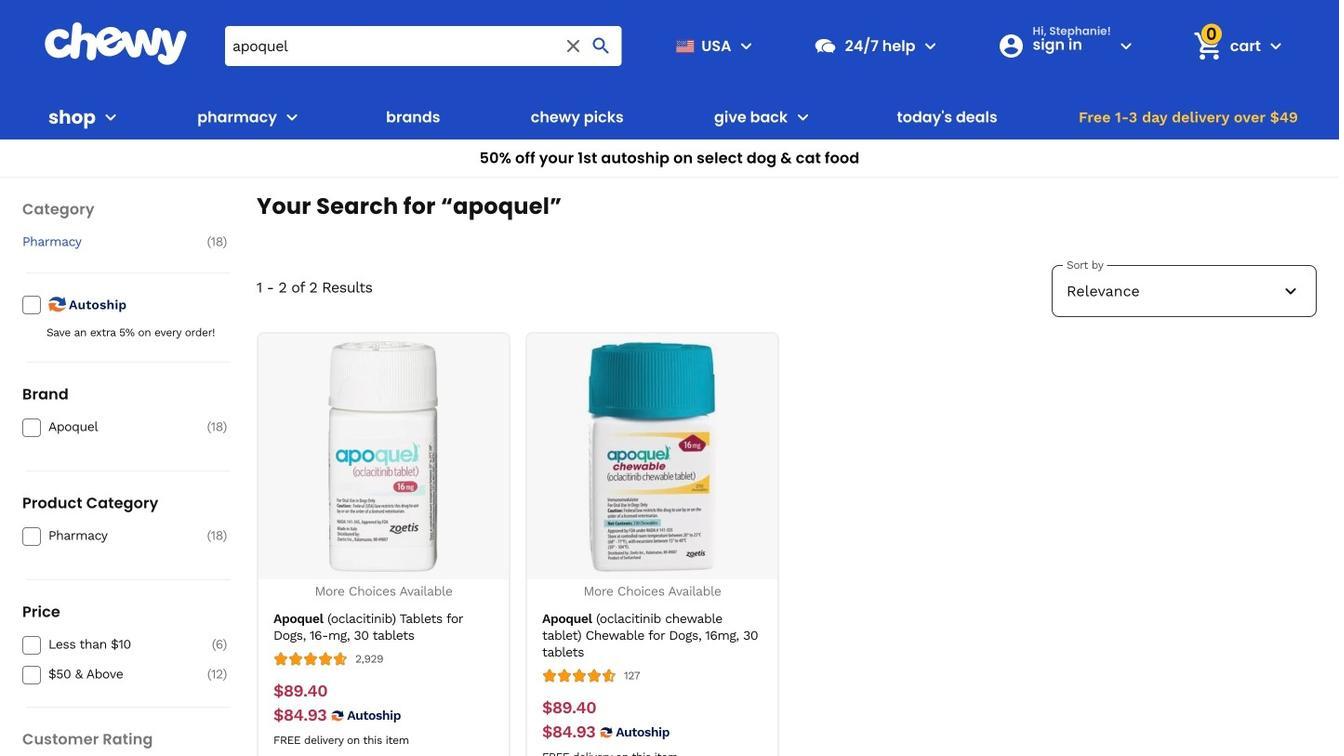 Task type: describe. For each thing, give the bounding box(es) containing it.
chewy home image
[[44, 22, 188, 65]]

cart menu image
[[1265, 35, 1287, 57]]

1 vertical spatial menu image
[[99, 106, 122, 128]]

account menu image
[[1115, 35, 1137, 57]]

apoquel (oclacitinib) tablets for dogs, 16-mg, 30 tablets image
[[268, 341, 499, 572]]

delete search image
[[562, 35, 585, 57]]



Task type: vqa. For each thing, say whether or not it's contained in the screenshot.
Phone Field
no



Task type: locate. For each thing, give the bounding box(es) containing it.
site banner
[[0, 0, 1339, 178]]

items image
[[1192, 30, 1224, 62]]

menu image
[[735, 35, 758, 57], [99, 106, 122, 128]]

chewy support image
[[813, 34, 838, 58]]

menu image down chewy home image
[[99, 106, 122, 128]]

give back menu image
[[792, 106, 814, 128]]

Product search field
[[225, 26, 622, 66]]

None text field
[[542, 698, 596, 719]]

help menu image
[[919, 35, 942, 57]]

menu image left chewy support "image"
[[735, 35, 758, 57]]

Search text field
[[225, 26, 622, 66]]

pharmacy menu image
[[281, 106, 303, 128]]

None text field
[[273, 681, 327, 702], [273, 705, 327, 726], [542, 722, 595, 743], [273, 681, 327, 702], [273, 705, 327, 726], [542, 722, 595, 743]]

1 horizontal spatial menu image
[[735, 35, 758, 57]]

0 horizontal spatial menu image
[[99, 106, 122, 128]]

submit search image
[[590, 35, 612, 57]]

apoquel (oclacitinib chewable tablet) chewable for dogs, 16mg, 30 tablets image
[[537, 341, 768, 572]]

0 vertical spatial menu image
[[735, 35, 758, 57]]



